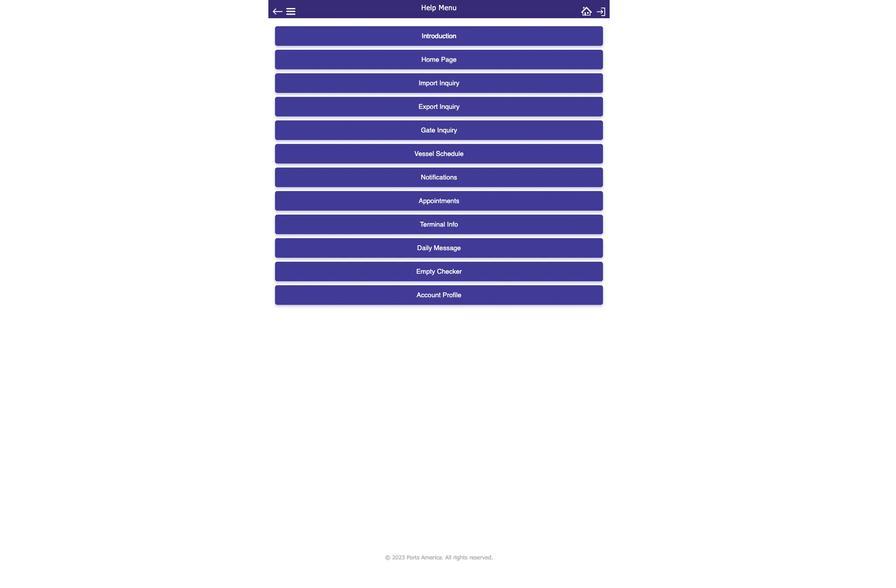 Task type: vqa. For each thing, say whether or not it's contained in the screenshot.
Newark
no



Task type: locate. For each thing, give the bounding box(es) containing it.
2023
[[392, 554, 405, 561]]

rights
[[453, 554, 468, 561]]

all
[[445, 554, 452, 561]]

help
[[421, 3, 436, 12]]

None button
[[275, 26, 603, 46], [275, 50, 603, 69], [275, 73, 603, 93], [275, 97, 603, 116], [275, 120, 603, 140], [275, 144, 603, 164], [275, 168, 603, 187], [275, 191, 603, 211], [275, 215, 603, 234], [275, 238, 603, 258], [275, 262, 603, 281], [275, 285, 603, 305], [275, 26, 603, 46], [275, 50, 603, 69], [275, 73, 603, 93], [275, 97, 603, 116], [275, 120, 603, 140], [275, 144, 603, 164], [275, 168, 603, 187], [275, 191, 603, 211], [275, 215, 603, 234], [275, 238, 603, 258], [275, 262, 603, 281], [275, 285, 603, 305]]

© 2023 ports america. all rights reserved. footer
[[266, 552, 613, 563]]

america.
[[421, 554, 444, 561]]

help menu heading
[[371, 0, 507, 14]]



Task type: describe. For each thing, give the bounding box(es) containing it.
© 2023 ports america. all rights reserved.
[[385, 554, 493, 561]]

reserved.
[[469, 554, 493, 561]]

help menu
[[421, 3, 457, 12]]

menu
[[439, 3, 457, 12]]

help menu banner
[[268, 0, 610, 18]]

ports
[[407, 554, 420, 561]]

©
[[385, 554, 391, 561]]



